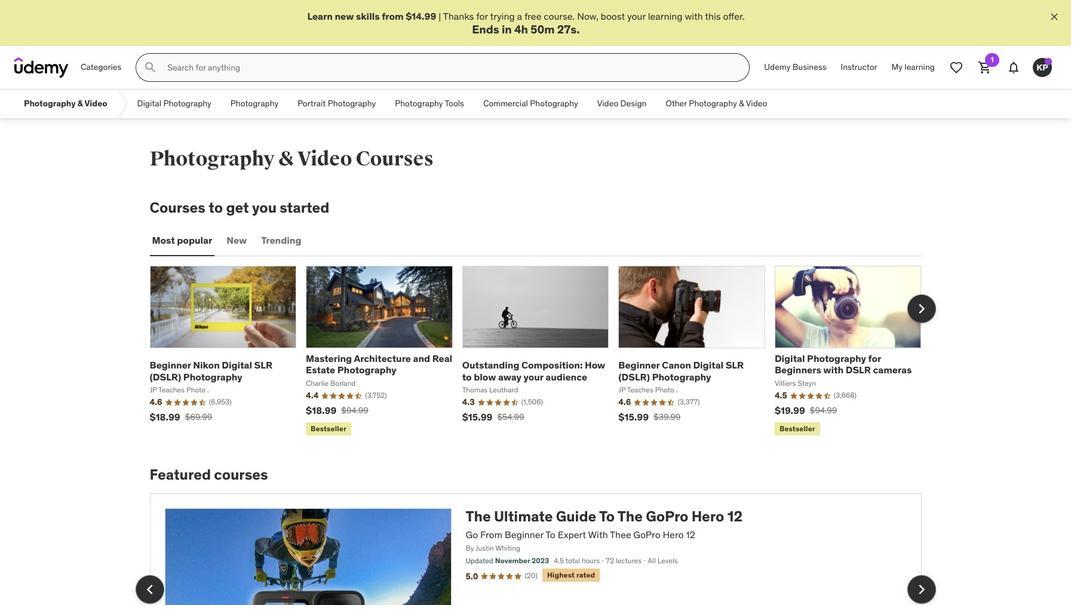 Task type: vqa. For each thing, say whether or not it's contained in the screenshot.
Language on the left top of the page
no



Task type: describe. For each thing, give the bounding box(es) containing it.
beginner canon digital slr (dslr) photography link
[[619, 359, 744, 383]]

shopping cart with 1 item image
[[978, 60, 992, 75]]

courses to get you started
[[150, 198, 330, 217]]

new
[[335, 10, 354, 22]]

learn
[[307, 10, 333, 22]]

5.0
[[466, 571, 478, 582]]

2 the from the left
[[618, 507, 643, 526]]

started
[[280, 198, 330, 217]]

go
[[466, 529, 478, 541]]

a
[[517, 10, 522, 22]]

digital inside digital photography for beginners with dslr cameras
[[775, 353, 805, 365]]

& for photography & video courses
[[279, 147, 294, 172]]

lectures
[[616, 556, 642, 565]]

featured
[[150, 466, 211, 484]]

udemy image
[[14, 57, 69, 78]]

most
[[152, 234, 175, 246]]

.
[[577, 22, 580, 37]]

how
[[585, 359, 605, 371]]

mastering architecture and real estate photography link
[[306, 353, 452, 376]]

photography tools link
[[385, 90, 474, 118]]

featured courses
[[150, 466, 268, 484]]

digital photography for beginners with dslr cameras
[[775, 353, 912, 376]]

guide
[[556, 507, 596, 526]]

beginners
[[775, 364, 821, 376]]

photography & video
[[24, 98, 107, 109]]

expert
[[558, 529, 586, 541]]

instructor link
[[834, 53, 885, 82]]

justin
[[476, 544, 494, 553]]

4.5
[[554, 556, 564, 565]]

beginner inside "the ultimate guide to the gopro hero 12 go from beginner to expert with thee gopro hero 12 by justin whiting"
[[505, 529, 544, 541]]

& for photography & video
[[77, 98, 83, 109]]

you
[[252, 198, 277, 217]]

new
[[227, 234, 247, 246]]

mastering architecture and real estate photography
[[306, 353, 452, 376]]

composition:
[[522, 359, 583, 371]]

(20)
[[525, 571, 538, 580]]

with
[[588, 529, 608, 541]]

ultimate
[[494, 507, 553, 526]]

0 vertical spatial 12
[[728, 507, 743, 526]]

my learning link
[[885, 53, 942, 82]]

kp
[[1037, 62, 1048, 73]]

slr for beginner canon digital slr (dslr) photography
[[726, 359, 744, 371]]

portrait photography link
[[288, 90, 385, 118]]

video inside other photography & video link
[[746, 98, 767, 109]]

commercial
[[483, 98, 528, 109]]

1 the from the left
[[466, 507, 491, 526]]

get
[[226, 198, 249, 217]]

free
[[525, 10, 542, 22]]

beginner for beginner nikon digital slr (dslr) photography
[[150, 359, 191, 371]]

photography inside "mastering architecture and real estate photography"
[[337, 364, 397, 376]]

tools
[[445, 98, 464, 109]]

0 vertical spatial courses
[[356, 147, 434, 172]]

rated
[[577, 571, 595, 580]]

notifications image
[[1007, 60, 1021, 75]]

beginner nikon digital slr (dslr) photography link
[[150, 359, 273, 383]]

digital inside beginner nikon digital slr (dslr) photography
[[222, 359, 252, 371]]

photography & video link
[[14, 90, 117, 118]]

beginner canon digital slr (dslr) photography
[[619, 359, 744, 383]]

nikon
[[193, 359, 220, 371]]

updated november 2023
[[466, 556, 549, 565]]

from
[[480, 529, 503, 541]]

video inside photography & video link
[[85, 98, 107, 109]]

1 link
[[971, 53, 1000, 82]]

for inside learn new skills from $14.99 | thanks for trying a free course. now, boost your learning with this offer. ends in 4h 50m 27s .
[[476, 10, 488, 22]]

udemy business link
[[757, 53, 834, 82]]

the ultimate guide to the gopro hero 12 go from beginner to expert with thee gopro hero 12 by justin whiting
[[466, 507, 743, 553]]

video design
[[597, 98, 647, 109]]

popular
[[177, 234, 212, 246]]

estate
[[306, 364, 335, 376]]

and
[[413, 353, 430, 365]]

video left design
[[597, 98, 619, 109]]

wishlist image
[[949, 60, 964, 75]]

previous image
[[140, 580, 159, 599]]

other photography & video link
[[656, 90, 777, 118]]

courses
[[214, 466, 268, 484]]

0 horizontal spatial to
[[546, 529, 556, 541]]

1 horizontal spatial to
[[599, 507, 615, 526]]

to inside outstanding composition: how to blow away your audience
[[462, 371, 472, 383]]

arrow pointing to subcategory menu links image
[[117, 90, 128, 118]]

photography & video courses
[[150, 147, 434, 172]]

categories
[[81, 62, 121, 73]]

next image
[[912, 580, 931, 599]]

1 vertical spatial courses
[[150, 198, 205, 217]]

total
[[566, 556, 580, 565]]

digital inside 'beginner canon digital slr (dslr) photography'
[[693, 359, 724, 371]]

photography inside 'beginner canon digital slr (dslr) photography'
[[652, 371, 711, 383]]

trending button
[[259, 226, 304, 255]]

(dslr) for beginner nikon digital slr (dslr) photography
[[150, 371, 181, 383]]

most popular
[[152, 234, 212, 246]]

72 lectures
[[606, 556, 642, 565]]

outstanding
[[462, 359, 520, 371]]

for inside digital photography for beginners with dslr cameras
[[868, 353, 881, 365]]

beginner for beginner canon digital slr (dslr) photography
[[619, 359, 660, 371]]

4.5 total hours
[[554, 556, 600, 565]]

architecture
[[354, 353, 411, 365]]

most popular button
[[150, 226, 215, 255]]

1
[[991, 55, 994, 64]]

commercial photography link
[[474, 90, 588, 118]]

with inside learn new skills from $14.99 | thanks for trying a free course. now, boost your learning with this offer. ends in 4h 50m 27s .
[[685, 10, 703, 22]]

real
[[432, 353, 452, 365]]

learn new skills from $14.99 | thanks for trying a free course. now, boost your learning with this offer. ends in 4h 50m 27s .
[[307, 10, 745, 37]]



Task type: locate. For each thing, give the bounding box(es) containing it.
1 vertical spatial hero
[[663, 529, 684, 541]]

hero
[[692, 507, 724, 526], [663, 529, 684, 541]]

1 horizontal spatial your
[[627, 10, 646, 22]]

1 slr from the left
[[254, 359, 273, 371]]

highest
[[547, 571, 575, 580]]

course.
[[544, 10, 575, 22]]

other
[[666, 98, 687, 109]]

0 horizontal spatial beginner
[[150, 359, 191, 371]]

0 vertical spatial to
[[599, 507, 615, 526]]

gopro up "levels"
[[646, 507, 689, 526]]

skills
[[356, 10, 380, 22]]

(dslr) right how
[[619, 371, 650, 383]]

(dslr) inside 'beginner canon digital slr (dslr) photography'
[[619, 371, 650, 383]]

boost
[[601, 10, 625, 22]]

your inside learn new skills from $14.99 | thanks for trying a free course. now, boost your learning with this offer. ends in 4h 50m 27s .
[[627, 10, 646, 22]]

slr for beginner nikon digital slr (dslr) photography
[[254, 359, 273, 371]]

my learning
[[892, 62, 935, 73]]

1 horizontal spatial beginner
[[505, 529, 544, 541]]

1 vertical spatial with
[[824, 364, 844, 376]]

digital photography
[[137, 98, 211, 109]]

0 horizontal spatial 12
[[686, 529, 695, 541]]

0 horizontal spatial your
[[524, 371, 544, 383]]

72
[[606, 556, 614, 565]]

gopro right thee
[[634, 529, 661, 541]]

your right boost
[[627, 10, 646, 22]]

your right the away
[[524, 371, 544, 383]]

commercial photography
[[483, 98, 578, 109]]

trending
[[261, 234, 301, 246]]

categories button
[[73, 53, 129, 82]]

the up thee
[[618, 507, 643, 526]]

0 horizontal spatial to
[[209, 198, 223, 217]]

0 horizontal spatial courses
[[150, 198, 205, 217]]

november
[[495, 556, 530, 565]]

udemy business
[[764, 62, 827, 73]]

beginner down ultimate
[[505, 529, 544, 541]]

0 horizontal spatial (dslr)
[[150, 371, 181, 383]]

trying
[[490, 10, 515, 22]]

video left arrow pointing to subcategory menu links icon
[[85, 98, 107, 109]]

gopro
[[646, 507, 689, 526], [634, 529, 661, 541]]

1 vertical spatial carousel element
[[135, 494, 936, 605]]

1 horizontal spatial learning
[[905, 62, 935, 73]]

learning
[[648, 10, 683, 22], [905, 62, 935, 73]]

audience
[[546, 371, 587, 383]]

0 vertical spatial gopro
[[646, 507, 689, 526]]

0 horizontal spatial slr
[[254, 359, 273, 371]]

2 horizontal spatial &
[[739, 98, 744, 109]]

courses
[[356, 147, 434, 172], [150, 198, 205, 217]]

0 vertical spatial learning
[[648, 10, 683, 22]]

the up go
[[466, 507, 491, 526]]

hours
[[582, 556, 600, 565]]

business
[[793, 62, 827, 73]]

0 vertical spatial carousel element
[[150, 266, 936, 438]]

submit search image
[[144, 60, 158, 75]]

portrait
[[298, 98, 326, 109]]

1 horizontal spatial the
[[618, 507, 643, 526]]

canon
[[662, 359, 691, 371]]

all
[[648, 556, 656, 565]]

1 horizontal spatial 12
[[728, 507, 743, 526]]

video up started
[[297, 147, 352, 172]]

to left blow
[[462, 371, 472, 383]]

2 horizontal spatial beginner
[[619, 359, 660, 371]]

whiting
[[496, 544, 520, 553]]

0 horizontal spatial hero
[[663, 529, 684, 541]]

1 vertical spatial gopro
[[634, 529, 661, 541]]

0 vertical spatial with
[[685, 10, 703, 22]]

$14.99
[[406, 10, 436, 22]]

thanks
[[443, 10, 474, 22]]

instructor
[[841, 62, 877, 73]]

learning inside learn new skills from $14.99 | thanks for trying a free course. now, boost your learning with this offer. ends in 4h 50m 27s .
[[648, 10, 683, 22]]

photography tools
[[395, 98, 464, 109]]

with left this
[[685, 10, 703, 22]]

to up with
[[599, 507, 615, 526]]

1 horizontal spatial (dslr)
[[619, 371, 650, 383]]

digital photography for beginners with dslr cameras link
[[775, 353, 912, 376]]

updated
[[466, 556, 493, 565]]

1 horizontal spatial with
[[824, 364, 844, 376]]

photography inside digital photography for beginners with dslr cameras
[[807, 353, 866, 365]]

from
[[382, 10, 404, 22]]

(dslr) inside beginner nikon digital slr (dslr) photography
[[150, 371, 181, 383]]

Search for anything text field
[[165, 57, 735, 78]]

now,
[[577, 10, 599, 22]]

2 slr from the left
[[726, 359, 744, 371]]

12
[[728, 507, 743, 526], [686, 529, 695, 541]]

0 horizontal spatial learning
[[648, 10, 683, 22]]

with inside digital photography for beginners with dslr cameras
[[824, 364, 844, 376]]

your inside outstanding composition: how to blow away your audience
[[524, 371, 544, 383]]

carousel element containing the ultimate guide to the gopro hero 12
[[135, 494, 936, 605]]

digital
[[137, 98, 161, 109], [775, 353, 805, 365], [222, 359, 252, 371], [693, 359, 724, 371]]

1 vertical spatial learning
[[905, 62, 935, 73]]

1 horizontal spatial &
[[279, 147, 294, 172]]

to
[[209, 198, 223, 217], [462, 371, 472, 383]]

you have alerts image
[[1045, 58, 1052, 65]]

0 vertical spatial your
[[627, 10, 646, 22]]

portrait photography
[[298, 98, 376, 109]]

the
[[466, 507, 491, 526], [618, 507, 643, 526]]

beginner left canon
[[619, 359, 660, 371]]

new button
[[224, 226, 249, 255]]

0 horizontal spatial with
[[685, 10, 703, 22]]

with
[[685, 10, 703, 22], [824, 364, 844, 376]]

(dslr) for beginner canon digital slr (dslr) photography
[[619, 371, 650, 383]]

design
[[621, 98, 647, 109]]

slr right nikon
[[254, 359, 273, 371]]

beginner inside beginner nikon digital slr (dslr) photography
[[150, 359, 191, 371]]

outstanding composition: how to blow away your audience link
[[462, 359, 605, 383]]

with left dslr at the bottom of the page
[[824, 364, 844, 376]]

ends
[[472, 22, 499, 37]]

0 horizontal spatial &
[[77, 98, 83, 109]]

digital photography link
[[128, 90, 221, 118]]

1 horizontal spatial for
[[868, 353, 881, 365]]

1 horizontal spatial to
[[462, 371, 472, 383]]

0 horizontal spatial for
[[476, 10, 488, 22]]

2 (dslr) from the left
[[619, 371, 650, 383]]

my
[[892, 62, 903, 73]]

1 vertical spatial to
[[462, 371, 472, 383]]

learning left this
[[648, 10, 683, 22]]

in
[[502, 22, 512, 37]]

next image
[[912, 299, 931, 319]]

to left expert
[[546, 529, 556, 541]]

all levels
[[648, 556, 678, 565]]

1 horizontal spatial slr
[[726, 359, 744, 371]]

0 horizontal spatial the
[[466, 507, 491, 526]]

to
[[599, 507, 615, 526], [546, 529, 556, 541]]

2023
[[532, 556, 549, 565]]

video design link
[[588, 90, 656, 118]]

learning right my
[[905, 62, 935, 73]]

offer.
[[723, 10, 745, 22]]

photography inside beginner nikon digital slr (dslr) photography
[[183, 371, 242, 383]]

dslr
[[846, 364, 871, 376]]

carousel element
[[150, 266, 936, 438], [135, 494, 936, 605]]

beginner nikon digital slr (dslr) photography
[[150, 359, 273, 383]]

video down udemy in the top right of the page
[[746, 98, 767, 109]]

thee
[[610, 529, 631, 541]]

cameras
[[873, 364, 912, 376]]

1 horizontal spatial courses
[[356, 147, 434, 172]]

carousel element containing mastering architecture and real estate photography
[[150, 266, 936, 438]]

slr inside 'beginner canon digital slr (dslr) photography'
[[726, 359, 744, 371]]

slr
[[254, 359, 273, 371], [726, 359, 744, 371]]

0 vertical spatial hero
[[692, 507, 724, 526]]

beginner inside 'beginner canon digital slr (dslr) photography'
[[619, 359, 660, 371]]

1 vertical spatial to
[[546, 529, 556, 541]]

(dslr)
[[150, 371, 181, 383], [619, 371, 650, 383]]

mastering
[[306, 353, 352, 365]]

to left the get
[[209, 198, 223, 217]]

outstanding composition: how to blow away your audience
[[462, 359, 605, 383]]

0 vertical spatial for
[[476, 10, 488, 22]]

slr inside beginner nikon digital slr (dslr) photography
[[254, 359, 273, 371]]

kp link
[[1028, 53, 1057, 82]]

close image
[[1049, 11, 1061, 23]]

beginner left nikon
[[150, 359, 191, 371]]

1 (dslr) from the left
[[150, 371, 181, 383]]

4h 50m 27s
[[514, 22, 577, 37]]

slr right canon
[[726, 359, 744, 371]]

1 horizontal spatial hero
[[692, 507, 724, 526]]

this
[[705, 10, 721, 22]]

1 vertical spatial 12
[[686, 529, 695, 541]]

(dslr) left nikon
[[150, 371, 181, 383]]

0 vertical spatial to
[[209, 198, 223, 217]]

1 vertical spatial your
[[524, 371, 544, 383]]

levels
[[658, 556, 678, 565]]

away
[[498, 371, 522, 383]]

1 vertical spatial for
[[868, 353, 881, 365]]



